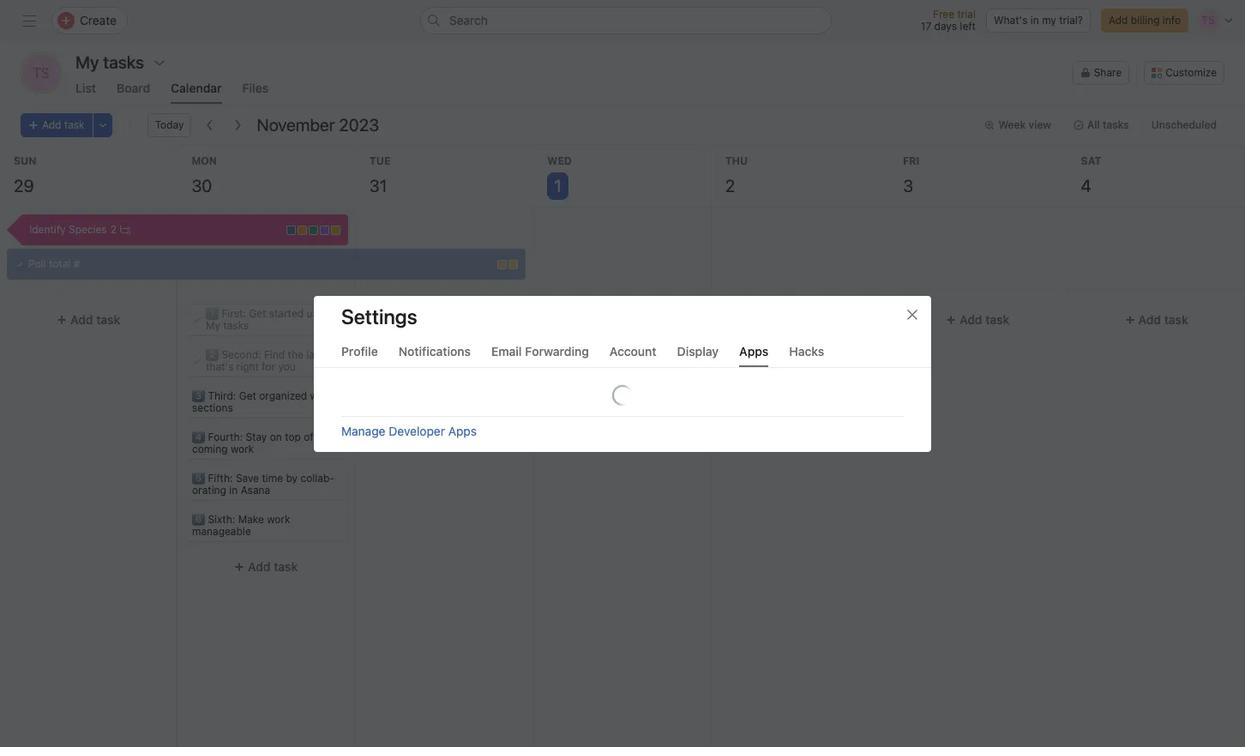 Task type: locate. For each thing, give the bounding box(es) containing it.
0 horizontal spatial in
[[230, 484, 238, 497]]

work up save
[[231, 443, 254, 455]]

trial?
[[1059, 14, 1083, 27]]

board
[[117, 81, 150, 95]]

second:
[[222, 348, 262, 361]]

add task button
[[21, 113, 92, 137], [7, 304, 170, 335], [896, 304, 1060, 335], [1074, 304, 1238, 335], [363, 346, 526, 377], [185, 551, 348, 582]]

species
[[69, 223, 107, 236]]

17
[[921, 20, 932, 33]]

in left asana at left bottom
[[230, 484, 238, 497]]

in inside "what's in my trial?" button
[[1031, 14, 1039, 27]]

calendar link
[[171, 81, 222, 104]]

board link
[[117, 81, 150, 104]]

wed
[[547, 154, 572, 167]]

0 vertical spatial apps
[[739, 344, 769, 358]]

6️⃣ sixth: make work manageable
[[192, 513, 291, 538]]

my
[[1042, 14, 1057, 27]]

work right make
[[267, 513, 291, 526]]

what's
[[994, 14, 1028, 27]]

29
[[14, 176, 34, 196]]

tue
[[370, 154, 391, 167]]

apps
[[739, 344, 769, 358], [448, 423, 477, 438]]

files link
[[242, 81, 269, 104]]

share button
[[1073, 61, 1130, 85]]

account button
[[610, 344, 657, 367]]

1 horizontal spatial 2
[[725, 176, 735, 196]]

mon
[[192, 154, 217, 167]]

in left my
[[1031, 14, 1039, 27]]

work inside 4️⃣ fourth: stay on top of incoming work
[[231, 443, 254, 455]]

calendar
[[171, 81, 222, 95]]

the
[[288, 348, 304, 361]]

1 vertical spatial get
[[239, 389, 257, 402]]

billing
[[1131, 14, 1160, 27]]

1 vertical spatial 2
[[110, 223, 117, 236]]

sections
[[192, 401, 233, 414]]

get
[[249, 307, 267, 320], [239, 389, 257, 402]]

apps right developer
[[448, 423, 477, 438]]

wed 1
[[547, 154, 572, 196]]

manage developer apps
[[341, 423, 477, 438]]

3️⃣
[[192, 389, 205, 402]]

incoming
[[192, 431, 330, 455]]

ts
[[33, 65, 50, 81]]

november 2023
[[257, 115, 379, 135]]

1
[[554, 176, 562, 196]]

get inside 1️⃣ first: get started using my tasks
[[249, 307, 267, 320]]

profile button
[[341, 344, 378, 367]]

0 vertical spatial work
[[231, 443, 254, 455]]

0 vertical spatial 2
[[725, 176, 735, 196]]

free
[[933, 8, 955, 21]]

what's in my trial?
[[994, 14, 1083, 27]]

2 left leftcount icon at the top left of page
[[110, 223, 117, 236]]

1️⃣
[[206, 307, 219, 320]]

that's
[[206, 360, 234, 373]]

1 vertical spatial work
[[267, 513, 291, 526]]

list link
[[75, 81, 96, 104]]

task
[[64, 118, 85, 131], [96, 312, 120, 327], [986, 312, 1010, 327], [1164, 312, 1188, 327], [421, 313, 442, 326], [452, 353, 476, 368], [274, 559, 298, 574]]

leftcount image
[[120, 225, 130, 235]]

for
[[262, 360, 276, 373]]

work
[[231, 443, 254, 455], [267, 513, 291, 526]]

get right third:
[[239, 389, 257, 402]]

tue 31
[[370, 154, 391, 196]]

0 horizontal spatial apps
[[448, 423, 477, 438]]

add
[[1109, 14, 1128, 27], [42, 118, 61, 131], [70, 312, 93, 327], [960, 312, 983, 327], [1138, 312, 1161, 327], [426, 353, 449, 368], [248, 559, 271, 574]]

1 vertical spatial in
[[230, 484, 238, 497]]

1 horizontal spatial in
[[1031, 14, 1039, 27]]

0 vertical spatial in
[[1031, 14, 1039, 27]]

get right first:
[[249, 307, 267, 320]]

fifth:
[[208, 472, 233, 485]]

notifications
[[399, 344, 471, 358]]

sat
[[1081, 154, 1102, 167]]

get inside 3️⃣ third: get organized with sections
[[239, 389, 257, 402]]

get for started
[[249, 307, 267, 320]]

apps button
[[739, 344, 769, 367]]

poll
[[28, 257, 46, 270]]

work inside 6️⃣ sixth: make work manageable
[[267, 513, 291, 526]]

forwarding
[[525, 344, 589, 358]]

0 vertical spatial get
[[249, 307, 267, 320]]

fri
[[903, 154, 920, 167]]

0 horizontal spatial work
[[231, 443, 254, 455]]

add task
[[42, 118, 85, 131], [70, 312, 120, 327], [960, 312, 1010, 327], [1138, 312, 1188, 327], [426, 353, 476, 368], [248, 559, 298, 574]]

2 down thu
[[725, 176, 735, 196]]

time
[[262, 472, 283, 485]]

with
[[310, 389, 331, 402]]

2
[[725, 176, 735, 196], [110, 223, 117, 236]]

search list box
[[420, 7, 832, 34]]

left
[[960, 20, 976, 33]]

my
[[206, 319, 221, 332]]

2️⃣ second: find the layout that's right for you
[[206, 348, 336, 373]]

a
[[413, 313, 418, 326]]

top
[[285, 431, 301, 443]]

2023
[[339, 115, 379, 135]]

1 horizontal spatial work
[[267, 513, 291, 526]]

sixth:
[[208, 513, 236, 526]]

info
[[1163, 14, 1181, 27]]

using
[[307, 307, 333, 320]]

what's in my trial? button
[[986, 9, 1091, 33]]

started
[[269, 307, 304, 320]]

sat 4
[[1081, 154, 1102, 196]]

apps left hacks at top
[[739, 344, 769, 358]]

1 vertical spatial apps
[[448, 423, 477, 438]]



Task type: describe. For each thing, give the bounding box(es) containing it.
find
[[265, 348, 285, 361]]

sun 29
[[14, 154, 36, 196]]

collaborating
[[192, 472, 335, 497]]

manageable
[[192, 525, 251, 538]]

1️⃣ first: get started using my tasks
[[206, 307, 333, 332]]

name
[[445, 313, 471, 326]]

free trial 17 days left
[[921, 8, 976, 33]]

search button
[[420, 7, 832, 34]]

4️⃣ fourth: stay on top of incoming work
[[192, 431, 330, 455]]

trial
[[957, 8, 976, 21]]

tasks
[[224, 319, 249, 332]]

manage developer apps link
[[341, 423, 477, 438]]

6️⃣
[[192, 513, 205, 526]]

identify species
[[29, 223, 107, 236]]

identify
[[29, 223, 66, 236]]

4
[[1081, 176, 1092, 196]]

thu
[[725, 154, 748, 167]]

2️⃣
[[206, 348, 219, 361]]

get for organized
[[239, 389, 257, 402]]

layout
[[307, 348, 336, 361]]

2 inside thu 2
[[725, 176, 735, 196]]

add billing info button
[[1101, 9, 1189, 33]]

of
[[304, 431, 314, 443]]

save
[[236, 472, 259, 485]]

profile
[[341, 344, 378, 358]]

total
[[49, 257, 71, 270]]

in inside 5️⃣ fifth: save time by collaborating in asana
[[230, 484, 238, 497]]

files
[[242, 81, 269, 95]]

3️⃣ third: get organized with sections
[[192, 389, 331, 414]]

hacks
[[789, 344, 824, 358]]

list
[[75, 81, 96, 95]]

ts button
[[21, 52, 62, 93]]

by
[[286, 472, 298, 485]]

4️⃣
[[192, 431, 205, 443]]

31
[[370, 176, 387, 196]]

fourth:
[[208, 431, 243, 443]]

you
[[279, 360, 296, 373]]

days
[[935, 20, 957, 33]]

organized
[[260, 389, 308, 402]]

my tasks
[[75, 52, 144, 72]]

settings
[[341, 304, 417, 328]]

sun
[[14, 154, 36, 167]]

notifications button
[[399, 344, 471, 367]]

#
[[74, 257, 80, 270]]

display button
[[677, 344, 719, 367]]

30
[[192, 176, 212, 196]]

email
[[491, 344, 522, 358]]

close image
[[906, 307, 919, 321]]

next week image
[[231, 118, 245, 132]]

5️⃣
[[192, 472, 205, 485]]

write a task name
[[384, 313, 471, 326]]

third:
[[208, 389, 237, 402]]

search
[[449, 13, 488, 27]]

previous week image
[[204, 118, 217, 132]]

stay
[[246, 431, 267, 443]]

share
[[1094, 66, 1122, 79]]

asana
[[241, 484, 271, 497]]

thu 2
[[725, 154, 748, 196]]

write
[[384, 313, 410, 326]]

poll total #
[[28, 257, 80, 270]]

make
[[238, 513, 264, 526]]

add billing info
[[1109, 14, 1181, 27]]

email forwarding button
[[491, 344, 589, 367]]

add inside button
[[1109, 14, 1128, 27]]

manage
[[341, 423, 386, 438]]

5️⃣ fifth: save time by collaborating in asana
[[192, 472, 335, 497]]

developer
[[389, 423, 445, 438]]

3
[[903, 176, 913, 196]]

november
[[257, 115, 335, 135]]

0 horizontal spatial 2
[[110, 223, 117, 236]]

hacks button
[[789, 344, 824, 367]]

1 horizontal spatial apps
[[739, 344, 769, 358]]



Task type: vqa. For each thing, say whether or not it's contained in the screenshot.


